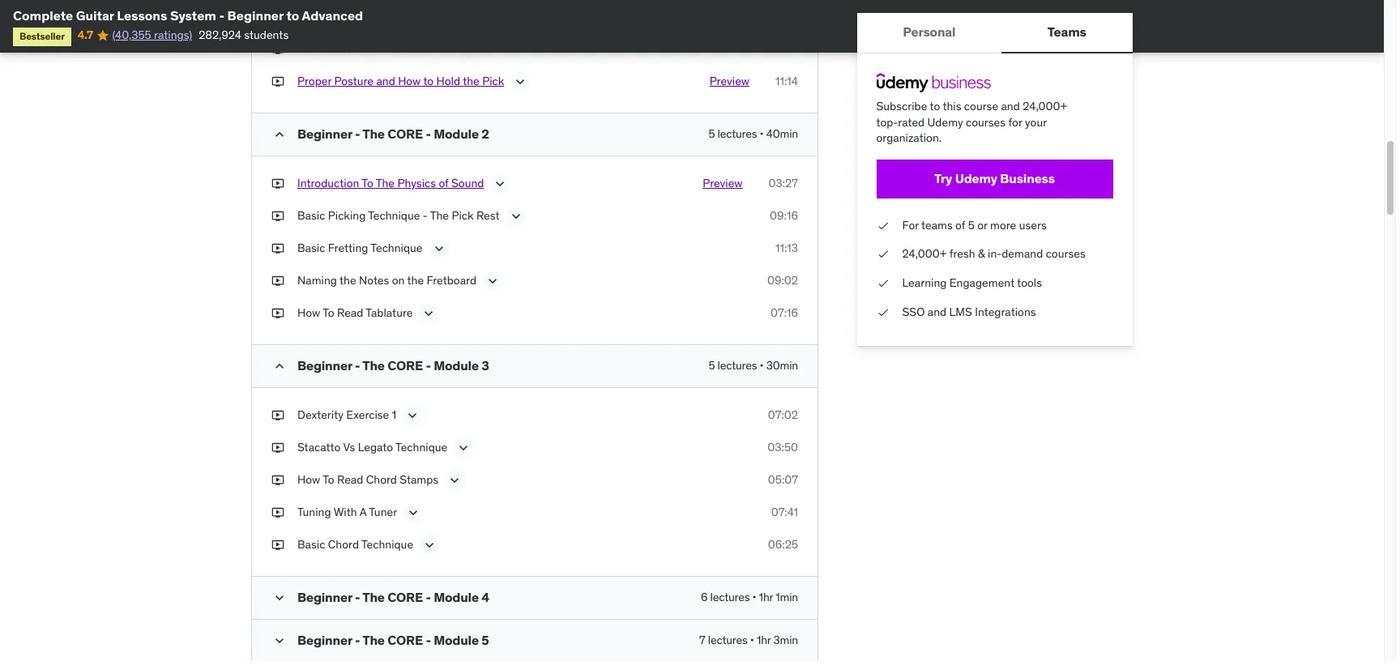 Task type: describe. For each thing, give the bounding box(es) containing it.
4
[[482, 590, 489, 606]]

xsmall image for 07:41
[[272, 505, 285, 521]]

tools
[[1018, 276, 1043, 290]]

exercise
[[346, 408, 389, 423]]

lectures for beginner - the core - module 5
[[708, 633, 748, 648]]

business
[[1001, 170, 1056, 187]]

subscribe
[[877, 99, 928, 113]]

for
[[1009, 115, 1023, 129]]

stacatto vs legato technique
[[297, 441, 448, 455]]

show lecture description image for stacatto vs legato technique
[[456, 441, 472, 457]]

try
[[935, 170, 953, 187]]

the inside "button"
[[463, 74, 480, 89]]

40min
[[767, 127, 798, 141]]

the down physics at the top left
[[430, 209, 449, 223]]

the left electric
[[358, 9, 374, 24]]

complete guitar lessons system - beginner to advanced
[[13, 7, 363, 24]]

technique for picking
[[368, 209, 420, 223]]

sound
[[451, 176, 484, 191]]

(40,355 ratings)
[[112, 28, 192, 42]]

show lecture description image for how to read chord stamps
[[447, 473, 463, 489]]

0 vertical spatial preview
[[710, 74, 750, 89]]

fretting
[[328, 241, 368, 256]]

4.7
[[78, 28, 93, 42]]

the for beginner - the core - module 3
[[363, 358, 385, 374]]

xsmall image for 11:13
[[272, 241, 285, 257]]

basic picking technique - the pick rest
[[297, 209, 500, 223]]

core for 3
[[388, 358, 423, 374]]

fresh
[[950, 247, 976, 261]]

• for beginner - the core - module 5
[[750, 633, 754, 648]]

core for 5
[[388, 633, 423, 649]]

technique for chord
[[361, 538, 413, 552]]

1 vertical spatial chord
[[328, 538, 359, 552]]

definitions
[[297, 42, 352, 56]]

to for physics
[[362, 176, 373, 191]]

xsmall image for naming the notes on the fretboard
[[272, 274, 285, 289]]

03:27
[[769, 176, 798, 191]]

module for 2
[[434, 126, 479, 142]]

advanced
[[302, 7, 363, 24]]

naming the notes on the fretboard
[[297, 274, 477, 288]]

technique for fretting
[[371, 241, 423, 256]]

06:25
[[768, 538, 798, 552]]

xsmall image for stacatto vs legato technique
[[272, 441, 285, 456]]

to inside proper posture and how to hold the pick "button"
[[423, 74, 434, 89]]

0 horizontal spatial guitar
[[76, 7, 114, 24]]

your
[[1026, 115, 1048, 129]]

teams button
[[1002, 13, 1133, 52]]

lectures for beginner - the core - module 3
[[718, 359, 757, 373]]

naming
[[297, 274, 337, 288]]

how inside "button"
[[398, 74, 421, 89]]

of inside button
[[439, 176, 449, 191]]

beginner - the core - module 2
[[297, 126, 489, 142]]

• for beginner - the core - module 3
[[760, 359, 764, 373]]

teams
[[1048, 24, 1087, 40]]

dexterity exercise 1
[[297, 408, 396, 423]]

ratings)
[[154, 28, 192, 42]]

(40,355
[[112, 28, 151, 42]]

basic for basic chord technique
[[297, 538, 325, 552]]

to right need
[[411, 42, 422, 56]]

30min
[[767, 359, 798, 373]]

anatomy of the electric guitar
[[297, 9, 450, 24]]

core for 2
[[388, 126, 423, 142]]

proper
[[297, 74, 332, 89]]

• for beginner - the core - module 2
[[760, 127, 764, 141]]

the for beginner - the core - module 5
[[363, 633, 385, 649]]

tablature
[[366, 306, 413, 321]]

1 vertical spatial udemy
[[956, 170, 998, 187]]

tuning with a tuner
[[297, 505, 397, 520]]

09:16
[[770, 209, 798, 223]]

learning
[[903, 276, 947, 290]]

beginner - the core - module 5
[[297, 633, 489, 649]]

learning engagement tools
[[903, 276, 1043, 290]]

1min
[[776, 590, 798, 605]]

xsmall image left "for"
[[877, 218, 890, 234]]

complete
[[13, 7, 73, 24]]

basic fretting technique
[[297, 241, 423, 256]]

proper posture and how to hold the pick
[[297, 74, 504, 89]]

tuning
[[297, 505, 331, 520]]

show lecture description image for tuning with a tuner
[[405, 505, 422, 522]]

1
[[392, 408, 396, 423]]

course
[[965, 99, 999, 113]]

the for introduction to the physics of sound
[[376, 176, 395, 191]]

try udemy business link
[[877, 160, 1114, 198]]

and inside "button"
[[376, 74, 395, 89]]

how for how to read chord stamps
[[297, 473, 320, 488]]

beginner for beginner - the core - module 5
[[297, 633, 352, 649]]

beginner - the core - module 4
[[297, 590, 489, 606]]

pick inside "button"
[[482, 74, 504, 89]]

to up students
[[286, 7, 299, 24]]

beginner for beginner - the core - module 3
[[297, 358, 352, 374]]

lectures for beginner - the core - module 2
[[718, 127, 757, 141]]

technique up 'stamps'
[[396, 441, 448, 455]]

lectures for beginner - the core - module 4
[[710, 590, 750, 605]]

module for 5
[[434, 633, 479, 649]]

courses inside subscribe to this course and 24,000+ top‑rated udemy courses for your organization.
[[967, 115, 1006, 129]]

notes
[[359, 274, 389, 288]]

6 lectures • 1hr 1min
[[701, 590, 798, 605]]

09:02
[[768, 274, 798, 288]]

basic for basic picking technique - the pick rest
[[297, 209, 325, 223]]

beginner for beginner - the core - module 2
[[297, 126, 352, 142]]

5 left or
[[969, 218, 975, 232]]

xsmall image for 09:16
[[272, 209, 285, 225]]

users
[[1020, 218, 1047, 232]]

bestseller
[[19, 30, 65, 42]]

small image for beginner - the core - module 3
[[272, 359, 288, 375]]

7
[[700, 633, 706, 648]]

small image for beginner - the core - module 4
[[272, 590, 288, 607]]

to for chord
[[323, 473, 334, 488]]

and inside subscribe to this course and 24,000+ top‑rated udemy courses for your organization.
[[1002, 99, 1021, 113]]

stacatto
[[297, 441, 341, 455]]

for teams of 5 or more users
[[903, 218, 1047, 232]]

1hr for beginner - the core - module 4
[[759, 590, 773, 605]]

with
[[334, 505, 357, 520]]

282,924
[[199, 28, 241, 42]]

dexterity
[[297, 408, 344, 423]]

a
[[360, 505, 367, 520]]



Task type: vqa. For each thing, say whether or not it's contained in the screenshot.
the top JM
no



Task type: locate. For each thing, give the bounding box(es) containing it.
know
[[424, 42, 453, 56]]

core down proper posture and how to hold the pick "button"
[[388, 126, 423, 142]]

1 vertical spatial courses
[[1047, 247, 1086, 261]]

beginner up "introduction" at the left
[[297, 126, 352, 142]]

the up exercise
[[363, 358, 385, 374]]

to inside subscribe to this course and 24,000+ top‑rated udemy courses for your organization.
[[931, 99, 941, 113]]

fretboard
[[427, 274, 477, 288]]

engagement
[[950, 276, 1015, 290]]

show lecture description image right 'stamps'
[[447, 473, 463, 489]]

how for how to read tablature
[[297, 306, 320, 321]]

tab list
[[858, 13, 1133, 53]]

to
[[362, 176, 373, 191], [323, 306, 334, 321], [323, 473, 334, 488]]

how down need
[[398, 74, 421, 89]]

lectures left the 30min
[[718, 359, 757, 373]]

24,000+ up learning
[[903, 247, 947, 261]]

module left 2
[[434, 126, 479, 142]]

how
[[398, 74, 421, 89], [297, 306, 320, 321], [297, 473, 320, 488]]

xsmall image left stacatto
[[272, 441, 285, 456]]

show lecture description image
[[513, 74, 529, 90], [492, 176, 509, 192], [431, 241, 447, 257], [485, 274, 501, 290], [405, 408, 421, 424], [456, 441, 472, 457]]

courses down the course
[[967, 115, 1006, 129]]

picking
[[328, 209, 366, 223]]

lectures right the 6
[[710, 590, 750, 605]]

0 vertical spatial and
[[376, 74, 395, 89]]

1 horizontal spatial pick
[[482, 74, 504, 89]]

1 vertical spatial small image
[[272, 633, 288, 650]]

beginner
[[227, 7, 284, 24], [297, 126, 352, 142], [297, 358, 352, 374], [297, 590, 352, 606], [297, 633, 352, 649]]

beginner down beginner - the core - module 4
[[297, 633, 352, 649]]

5 down 4
[[482, 633, 489, 649]]

5 lectures • 30min
[[709, 359, 798, 373]]

11:14
[[776, 74, 798, 89]]

1 vertical spatial to
[[323, 306, 334, 321]]

0 vertical spatial pick
[[482, 74, 504, 89]]

to for tablature
[[323, 306, 334, 321]]

lms
[[950, 304, 973, 319]]

small image
[[272, 127, 288, 143], [272, 633, 288, 650]]

introduction to the physics of sound
[[297, 176, 484, 191]]

vs
[[343, 441, 355, 455]]

show lecture description image right rest on the top left
[[508, 209, 524, 225]]

core up 1
[[388, 358, 423, 374]]

the down beginner - the core - module 4
[[363, 633, 385, 649]]

small image for beginner - the core - module 2
[[272, 127, 288, 143]]

need
[[381, 42, 409, 56]]

beginner up students
[[227, 7, 284, 24]]

xsmall image for preview
[[272, 176, 285, 192]]

1 vertical spatial 24,000+
[[903, 247, 947, 261]]

xsmall image left fresh
[[877, 247, 890, 263]]

2 horizontal spatial of
[[956, 218, 966, 232]]

1 horizontal spatial chord
[[366, 473, 397, 488]]

3 basic from the top
[[297, 538, 325, 552]]

lectures left "40min"
[[718, 127, 757, 141]]

5 left the 30min
[[709, 359, 715, 373]]

3 core from the top
[[388, 590, 423, 606]]

xsmall image left how to read tablature
[[272, 306, 285, 322]]

or
[[978, 218, 988, 232]]

the up beginner - the core - module 5
[[363, 590, 385, 606]]

-
[[219, 7, 225, 24], [355, 126, 360, 142], [426, 126, 431, 142], [423, 209, 428, 223], [355, 358, 360, 374], [426, 358, 431, 374], [355, 590, 360, 606], [426, 590, 431, 606], [355, 633, 360, 649], [426, 633, 431, 649]]

1 horizontal spatial and
[[928, 304, 947, 319]]

2 small image from the top
[[272, 633, 288, 650]]

xsmall image left naming
[[272, 274, 285, 289]]

show lecture description image for basic fretting technique
[[431, 241, 447, 257]]

• left the 3min
[[750, 633, 754, 648]]

we'll
[[355, 42, 379, 56]]

1 read from the top
[[337, 306, 363, 321]]

0 horizontal spatial 24,000+
[[903, 247, 947, 261]]

1 module from the top
[[434, 126, 479, 142]]

3
[[482, 358, 489, 374]]

1 vertical spatial pick
[[452, 209, 474, 223]]

beginner up dexterity
[[297, 358, 352, 374]]

1 core from the top
[[388, 126, 423, 142]]

0 vertical spatial to
[[362, 176, 373, 191]]

2
[[482, 126, 489, 142]]

to
[[286, 7, 299, 24], [411, 42, 422, 56], [423, 74, 434, 89], [931, 99, 941, 113]]

core down beginner - the core - module 4
[[388, 633, 423, 649]]

core for 4
[[388, 590, 423, 606]]

the up introduction to the physics of sound
[[363, 126, 385, 142]]

core up beginner - the core - module 5
[[388, 590, 423, 606]]

to down naming
[[323, 306, 334, 321]]

xsmall image for 05:07
[[272, 473, 285, 489]]

basic up naming
[[297, 241, 325, 256]]

technique up on
[[371, 241, 423, 256]]

1 vertical spatial how
[[297, 306, 320, 321]]

chord down 'with'
[[328, 538, 359, 552]]

xsmall image for how to read tablature
[[272, 306, 285, 322]]

xsmall image
[[272, 9, 285, 25], [272, 74, 285, 90], [272, 176, 285, 192], [272, 209, 285, 225], [272, 241, 285, 257], [877, 276, 890, 291], [877, 304, 890, 320], [272, 408, 285, 424], [272, 473, 285, 489], [272, 505, 285, 521], [272, 538, 285, 554]]

beginner down the basic chord technique
[[297, 590, 352, 606]]

1 vertical spatial read
[[337, 473, 363, 488]]

the
[[363, 126, 385, 142], [376, 176, 395, 191], [430, 209, 449, 223], [363, 358, 385, 374], [363, 590, 385, 606], [363, 633, 385, 649]]

students
[[244, 28, 289, 42]]

rest
[[477, 209, 500, 223]]

show lecture description image for definitions we'll need to know
[[461, 42, 477, 58]]

courses
[[967, 115, 1006, 129], [1047, 247, 1086, 261]]

0 vertical spatial basic
[[297, 209, 325, 223]]

0 vertical spatial courses
[[967, 115, 1006, 129]]

show lecture description image right tablature
[[421, 306, 437, 322]]

show lecture description image for naming the notes on the fretboard
[[485, 274, 501, 290]]

0 vertical spatial small image
[[272, 359, 288, 375]]

definitions we'll need to know
[[297, 42, 453, 56]]

to inside introduction to the physics of sound button
[[362, 176, 373, 191]]

how up tuning
[[297, 473, 320, 488]]

1 vertical spatial of
[[439, 176, 449, 191]]

4 module from the top
[[434, 633, 479, 649]]

basic chord technique
[[297, 538, 413, 552]]

top‑rated
[[877, 115, 925, 129]]

sso
[[903, 304, 926, 319]]

the for beginner - the core - module 4
[[363, 590, 385, 606]]

this
[[943, 99, 962, 113]]

1hr left 1min
[[759, 590, 773, 605]]

show lecture description image up beginner - the core - module 4
[[422, 538, 438, 554]]

pick left rest on the top left
[[452, 209, 474, 223]]

chord up "tuner"
[[366, 473, 397, 488]]

• left "40min"
[[760, 127, 764, 141]]

1 vertical spatial basic
[[297, 241, 325, 256]]

organization.
[[877, 131, 942, 145]]

07:41
[[771, 505, 798, 520]]

and right sso
[[928, 304, 947, 319]]

xsmall image
[[272, 42, 285, 58], [877, 218, 890, 234], [877, 247, 890, 263], [272, 274, 285, 289], [272, 306, 285, 322], [272, 441, 285, 456]]

pick right hold
[[482, 74, 504, 89]]

module for 3
[[434, 358, 479, 374]]

show lecture description image for dexterity exercise 1
[[405, 408, 421, 424]]

courses right demand
[[1047, 247, 1086, 261]]

the right hold
[[463, 74, 480, 89]]

1hr left the 3min
[[757, 633, 771, 648]]

5 left "40min"
[[709, 127, 715, 141]]

stamps
[[400, 473, 439, 488]]

the left notes
[[340, 274, 356, 288]]

udemy right "try"
[[956, 170, 998, 187]]

0 horizontal spatial and
[[376, 74, 395, 89]]

guitar up know
[[418, 9, 450, 24]]

guitar up "4.7"
[[76, 7, 114, 24]]

to up picking
[[362, 176, 373, 191]]

show lecture description image right "tuner"
[[405, 505, 422, 522]]

anatomy
[[297, 9, 342, 24]]

legato
[[358, 441, 393, 455]]

of left sound
[[439, 176, 449, 191]]

&
[[979, 247, 986, 261]]

lectures right 7
[[708, 633, 748, 648]]

of left or
[[956, 218, 966, 232]]

sso and lms integrations
[[903, 304, 1037, 319]]

subscribe to this course and 24,000+ top‑rated udemy courses for your organization.
[[877, 99, 1068, 145]]

tab list containing personal
[[858, 13, 1133, 53]]

demand
[[1002, 247, 1044, 261]]

0 horizontal spatial pick
[[452, 209, 474, 223]]

7 lectures • 1hr 3min
[[700, 633, 798, 648]]

xsmall image for 06:25
[[272, 538, 285, 554]]

1 small image from the top
[[272, 359, 288, 375]]

integrations
[[976, 304, 1037, 319]]

1 small image from the top
[[272, 127, 288, 143]]

2 vertical spatial and
[[928, 304, 947, 319]]

and up for at the top right
[[1002, 99, 1021, 113]]

pick
[[482, 74, 504, 89], [452, 209, 474, 223]]

5
[[709, 127, 715, 141], [969, 218, 975, 232], [709, 359, 715, 373], [482, 633, 489, 649]]

1 horizontal spatial of
[[439, 176, 449, 191]]

how to read tablature
[[297, 306, 413, 321]]

2 horizontal spatial and
[[1002, 99, 1021, 113]]

and right 'posture'
[[376, 74, 395, 89]]

1 basic from the top
[[297, 209, 325, 223]]

5 lectures • 40min
[[709, 127, 798, 141]]

2 small image from the top
[[272, 590, 288, 607]]

show lecture description image for how to read tablature
[[421, 306, 437, 322]]

0 vertical spatial read
[[337, 306, 363, 321]]

show lecture description image for basic picking technique - the pick rest
[[508, 209, 524, 225]]

module
[[434, 126, 479, 142], [434, 358, 479, 374], [434, 590, 479, 606], [434, 633, 479, 649]]

module down beginner - the core - module 4
[[434, 633, 479, 649]]

small image for beginner - the core - module 5
[[272, 633, 288, 650]]

introduction to the physics of sound button
[[297, 176, 484, 196]]

24,000+ up your
[[1024, 99, 1068, 113]]

2 vertical spatial how
[[297, 473, 320, 488]]

module for 4
[[434, 590, 479, 606]]

0 vertical spatial udemy
[[928, 115, 964, 129]]

09:54
[[768, 42, 798, 56]]

1 horizontal spatial 24,000+
[[1024, 99, 1068, 113]]

lectures
[[718, 127, 757, 141], [718, 359, 757, 373], [710, 590, 750, 605], [708, 633, 748, 648]]

•
[[760, 127, 764, 141], [760, 359, 764, 373], [753, 590, 757, 605], [750, 633, 754, 648]]

11:13
[[776, 241, 798, 256]]

module left 4
[[434, 590, 479, 606]]

1 vertical spatial and
[[1002, 99, 1021, 113]]

the left physics at the top left
[[376, 176, 395, 191]]

electric
[[377, 9, 416, 24]]

for
[[903, 218, 920, 232]]

282,924 students
[[199, 28, 289, 42]]

basic left picking
[[297, 209, 325, 223]]

how down naming
[[297, 306, 320, 321]]

try udemy business
[[935, 170, 1056, 187]]

udemy down this
[[928, 115, 964, 129]]

0 vertical spatial of
[[345, 9, 355, 24]]

0 vertical spatial small image
[[272, 127, 288, 143]]

1 vertical spatial small image
[[272, 590, 288, 607]]

preview down 5 lectures • 40min
[[703, 176, 743, 191]]

1hr for beginner - the core - module 5
[[757, 633, 771, 648]]

2 vertical spatial to
[[323, 473, 334, 488]]

to left this
[[931, 99, 941, 113]]

chord
[[366, 473, 397, 488], [328, 538, 359, 552]]

preview left 11:14
[[710, 74, 750, 89]]

2 vertical spatial of
[[956, 218, 966, 232]]

0 horizontal spatial of
[[345, 9, 355, 24]]

the for beginner - the core - module 2
[[363, 126, 385, 142]]

small image
[[272, 359, 288, 375], [272, 590, 288, 607]]

• for beginner - the core - module 4
[[753, 590, 757, 605]]

0 vertical spatial how
[[398, 74, 421, 89]]

03:50
[[768, 441, 798, 455]]

1 horizontal spatial courses
[[1047, 247, 1086, 261]]

0 horizontal spatial chord
[[328, 538, 359, 552]]

2 core from the top
[[388, 358, 423, 374]]

basic for basic fretting technique
[[297, 241, 325, 256]]

proper posture and how to hold the pick button
[[297, 74, 504, 94]]

technique down introduction to the physics of sound button
[[368, 209, 420, 223]]

physics
[[398, 176, 436, 191]]

1 vertical spatial preview
[[703, 176, 743, 191]]

udemy business image
[[877, 73, 991, 92]]

2 basic from the top
[[297, 241, 325, 256]]

of right anatomy
[[345, 9, 355, 24]]

basic down tuning
[[297, 538, 325, 552]]

read for chord
[[337, 473, 363, 488]]

how to read chord stamps
[[297, 473, 439, 488]]

in-
[[989, 247, 1002, 261]]

to down stacatto
[[323, 473, 334, 488]]

module left 3
[[434, 358, 479, 374]]

0 horizontal spatial courses
[[967, 115, 1006, 129]]

1 vertical spatial 1hr
[[757, 633, 771, 648]]

2 read from the top
[[337, 473, 363, 488]]

show lecture description image right know
[[461, 42, 477, 58]]

the inside button
[[376, 176, 395, 191]]

xsmall image left the definitions in the top left of the page
[[272, 42, 285, 58]]

6
[[701, 590, 708, 605]]

posture
[[334, 74, 374, 89]]

the right on
[[407, 274, 424, 288]]

2 module from the top
[[434, 358, 479, 374]]

xsmall image for definitions we'll need to know
[[272, 42, 285, 58]]

introduction
[[297, 176, 359, 191]]

3 module from the top
[[434, 590, 479, 606]]

udemy inside subscribe to this course and 24,000+ top‑rated udemy courses for your organization.
[[928, 115, 964, 129]]

• left the 30min
[[760, 359, 764, 373]]

the
[[358, 9, 374, 24], [463, 74, 480, 89], [340, 274, 356, 288], [407, 274, 424, 288]]

2 vertical spatial basic
[[297, 538, 325, 552]]

hold
[[437, 74, 460, 89]]

show lecture description image for basic chord technique
[[422, 538, 438, 554]]

technique down "tuner"
[[361, 538, 413, 552]]

tuner
[[369, 505, 397, 520]]

show lecture description image
[[461, 42, 477, 58], [508, 209, 524, 225], [421, 306, 437, 322], [447, 473, 463, 489], [405, 505, 422, 522], [422, 538, 438, 554]]

guitar
[[76, 7, 114, 24], [418, 9, 450, 24]]

07:02
[[768, 408, 798, 423]]

xsmall image for 11:14
[[272, 74, 285, 90]]

0 vertical spatial 24,000+
[[1024, 99, 1068, 113]]

4 core from the top
[[388, 633, 423, 649]]

personal
[[904, 24, 956, 40]]

read down vs
[[337, 473, 363, 488]]

0 vertical spatial 1hr
[[759, 590, 773, 605]]

24,000+ inside subscribe to this course and 24,000+ top‑rated udemy courses for your organization.
[[1024, 99, 1068, 113]]

lessons
[[117, 7, 167, 24]]

personal button
[[858, 13, 1002, 52]]

1 horizontal spatial guitar
[[418, 9, 450, 24]]

to left hold
[[423, 74, 434, 89]]

read for tablature
[[337, 306, 363, 321]]

read left tablature
[[337, 306, 363, 321]]

0 vertical spatial chord
[[366, 473, 397, 488]]

xsmall image for 07:02
[[272, 408, 285, 424]]

3min
[[774, 633, 798, 648]]

beginner for beginner - the core - module 4
[[297, 590, 352, 606]]

more
[[991, 218, 1017, 232]]

• left 1min
[[753, 590, 757, 605]]



